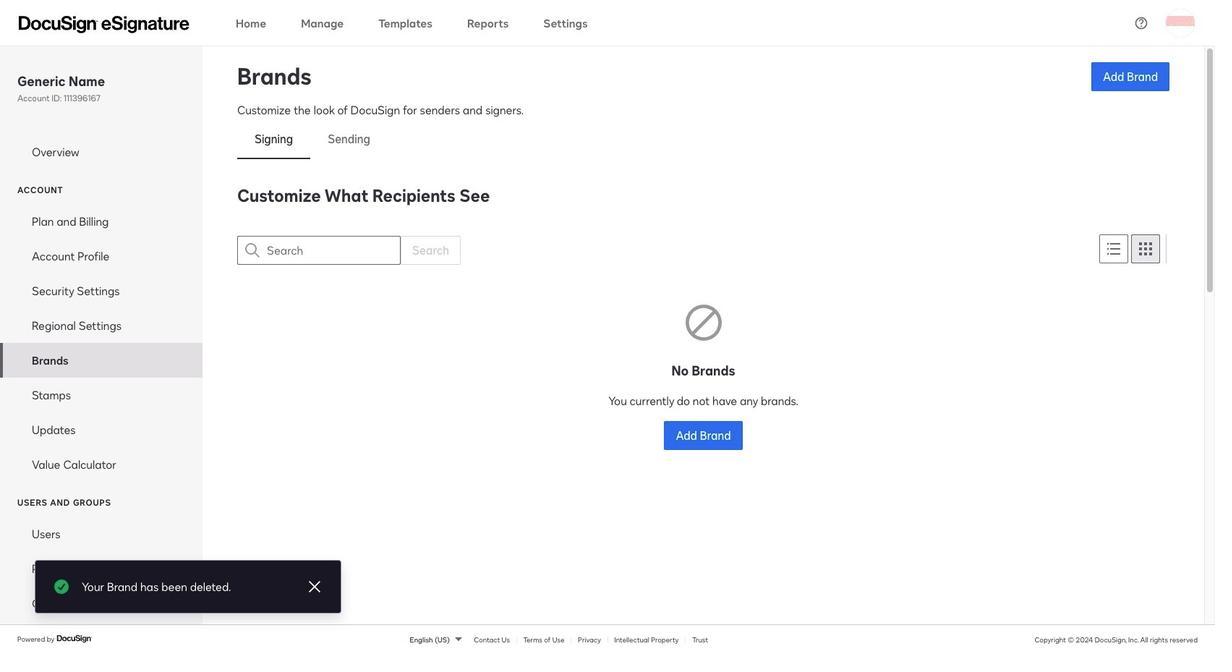 Task type: vqa. For each thing, say whether or not it's contained in the screenshot.
the Enter name Text Field at the top of page
no



Task type: describe. For each thing, give the bounding box(es) containing it.
users and groups element
[[0, 517, 203, 621]]

your uploaded profile image image
[[1167, 8, 1196, 37]]



Task type: locate. For each thing, give the bounding box(es) containing it.
docusign admin image
[[19, 16, 190, 33]]

tab list
[[237, 119, 1170, 159]]

Search text field
[[267, 237, 400, 264]]

account element
[[0, 204, 203, 482]]

docusign image
[[57, 633, 93, 645]]

tab panel
[[237, 182, 1170, 611]]



